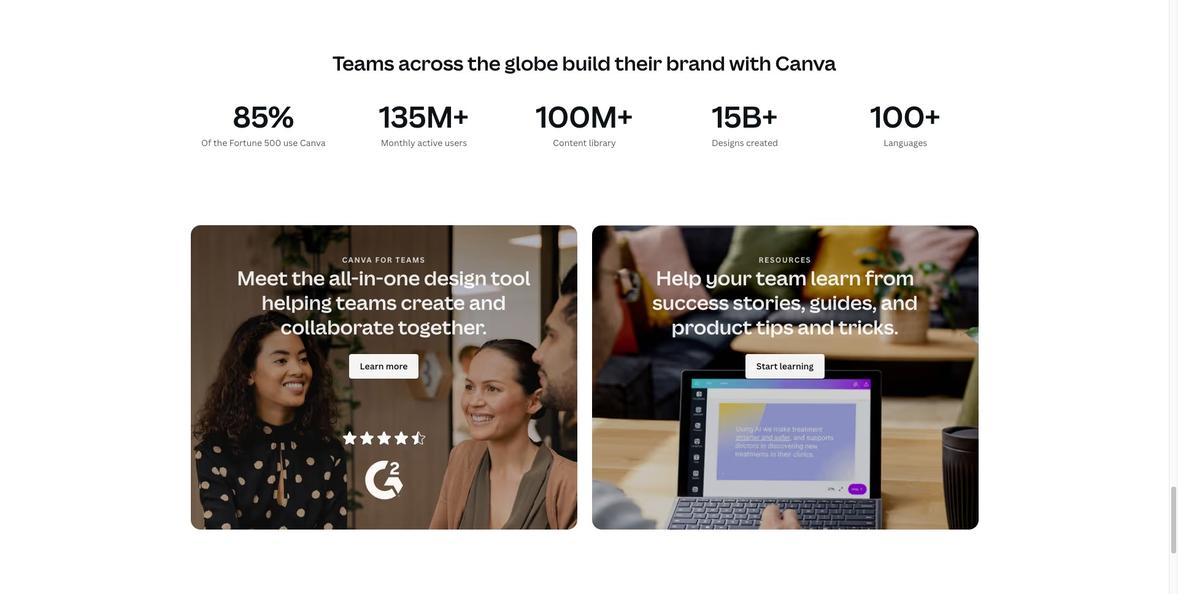 Task type: locate. For each thing, give the bounding box(es) containing it.
resources
[[759, 255, 812, 265]]

the for teams
[[468, 50, 501, 76]]

1 vertical spatial canva
[[300, 137, 326, 148]]

canva for teams meet the all-in-one design tool helping teams create and collaborate together.
[[237, 255, 531, 340]]

100m+ content library
[[536, 97, 633, 148]]

1 horizontal spatial canva
[[342, 255, 373, 265]]

85%
[[233, 97, 294, 137]]

1 vertical spatial teams
[[396, 255, 426, 265]]

and right tips
[[798, 314, 835, 340]]

languages
[[884, 137, 928, 148]]

the
[[468, 50, 501, 76], [214, 137, 227, 148], [292, 265, 325, 291]]

all-
[[329, 265, 359, 291]]

canva inside 85% of the fortune 500 use canva
[[300, 137, 326, 148]]

0 horizontal spatial canva
[[300, 137, 326, 148]]

1 vertical spatial the
[[214, 137, 227, 148]]

0 vertical spatial the
[[468, 50, 501, 76]]

their
[[615, 50, 663, 76]]

success
[[653, 289, 730, 316]]

globe
[[505, 50, 559, 76]]

and right "create" at left
[[469, 289, 506, 316]]

0 horizontal spatial and
[[469, 289, 506, 316]]

1 horizontal spatial the
[[292, 265, 325, 291]]

the right the of
[[214, 137, 227, 148]]

2 horizontal spatial and
[[882, 289, 919, 316]]

resources help your team learn from success stories, guides, and product tips and tricks.
[[653, 255, 919, 340]]

fortune
[[229, 137, 262, 148]]

users
[[445, 137, 467, 148]]

meet
[[237, 265, 288, 291]]

0 horizontal spatial teams
[[333, 50, 395, 76]]

use
[[284, 137, 298, 148]]

the inside the canva for teams meet the all-in-one design tool helping teams create and collaborate together.
[[292, 265, 325, 291]]

one
[[384, 265, 420, 291]]

the left all-
[[292, 265, 325, 291]]

0 vertical spatial canva
[[776, 50, 837, 76]]

stories,
[[734, 289, 806, 316]]

in-
[[359, 265, 384, 291]]

tricks.
[[839, 314, 899, 340]]

2 vertical spatial canva
[[342, 255, 373, 265]]

the left 'globe' on the left top of the page
[[468, 50, 501, 76]]

1 horizontal spatial and
[[798, 314, 835, 340]]

the inside 85% of the fortune 500 use canva
[[214, 137, 227, 148]]

helping
[[262, 289, 332, 316]]

canva left for
[[342, 255, 373, 265]]

teams
[[333, 50, 395, 76], [396, 255, 426, 265]]

content
[[553, 137, 587, 148]]

100+ languages
[[871, 97, 941, 148]]

135m+
[[379, 97, 469, 137]]

create
[[401, 289, 465, 316]]

2 horizontal spatial canva
[[776, 50, 837, 76]]

canva right use
[[300, 137, 326, 148]]

1 horizontal spatial teams
[[396, 255, 426, 265]]

15b+ designs created
[[712, 97, 779, 148]]

0 horizontal spatial the
[[214, 137, 227, 148]]

canva right with
[[776, 50, 837, 76]]

2 vertical spatial the
[[292, 265, 325, 291]]

0 vertical spatial teams
[[333, 50, 395, 76]]

team
[[756, 265, 807, 291]]

canva
[[776, 50, 837, 76], [300, 137, 326, 148], [342, 255, 373, 265]]

85% of the fortune 500 use canva
[[201, 97, 326, 148]]

and
[[469, 289, 506, 316], [882, 289, 919, 316], [798, 314, 835, 340]]

and right guides,
[[882, 289, 919, 316]]

guides,
[[810, 289, 878, 316]]

brand
[[667, 50, 726, 76]]

135m+ monthly active users
[[379, 97, 469, 148]]

500
[[264, 137, 281, 148]]

2 horizontal spatial the
[[468, 50, 501, 76]]



Task type: describe. For each thing, give the bounding box(es) containing it.
from
[[866, 265, 915, 291]]

100m+
[[536, 97, 633, 137]]

your
[[706, 265, 752, 291]]

design
[[424, 265, 487, 291]]

and inside the canva for teams meet the all-in-one design tool helping teams create and collaborate together.
[[469, 289, 506, 316]]

learn
[[811, 265, 862, 291]]

teams
[[336, 289, 397, 316]]

monthly
[[381, 137, 416, 148]]

designs
[[712, 137, 745, 148]]

created
[[747, 137, 779, 148]]

teams inside the canva for teams meet the all-in-one design tool helping teams create and collaborate together.
[[396, 255, 426, 265]]

tips
[[757, 314, 794, 340]]

build
[[563, 50, 611, 76]]

15b+
[[713, 97, 778, 137]]

collaborate
[[281, 314, 394, 340]]

of
[[201, 137, 212, 148]]

tool
[[491, 265, 531, 291]]

product
[[672, 314, 753, 340]]

100+
[[871, 97, 941, 137]]

the for 85%
[[214, 137, 227, 148]]

for
[[376, 255, 393, 265]]

active
[[418, 137, 443, 148]]

help
[[657, 265, 702, 291]]

together.
[[398, 314, 487, 340]]

across
[[399, 50, 464, 76]]

library
[[589, 137, 616, 148]]

with
[[730, 50, 772, 76]]

teams across the globe build their brand with canva
[[333, 50, 837, 76]]

canva inside the canva for teams meet the all-in-one design tool helping teams create and collaborate together.
[[342, 255, 373, 265]]



Task type: vqa. For each thing, say whether or not it's contained in the screenshot.
create
yes



